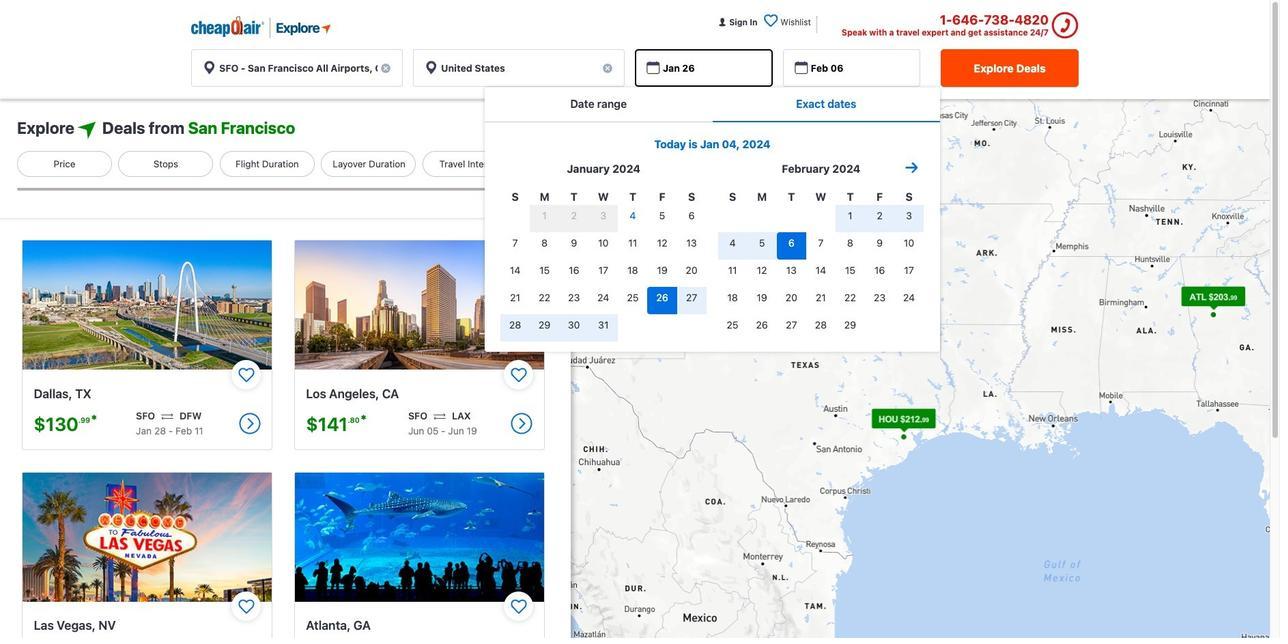 Task type: locate. For each thing, give the bounding box(es) containing it.
deal place image
[[23, 241, 272, 370], [295, 241, 545, 370], [23, 473, 272, 602], [295, 473, 545, 602]]

dialog
[[485, 122, 941, 352]]

cheapoair image
[[191, 16, 264, 37]]

SFO text field
[[191, 49, 403, 87]]

US text field
[[413, 49, 625, 87]]

clear field image
[[381, 63, 391, 74]]



Task type: vqa. For each thing, say whether or not it's contained in the screenshot.
SOCIAL SIGNIN FACEBOOK icon
no



Task type: describe. For each thing, give the bounding box(es) containing it.
select next month image
[[905, 161, 920, 175]]

Depart field
[[635, 49, 773, 87]]

Return field
[[783, 49, 921, 87]]

map region
[[571, 99, 1281, 638]]

clear field image
[[603, 63, 613, 74]]

sign in to unlock member-only deals image
[[718, 17, 728, 27]]



